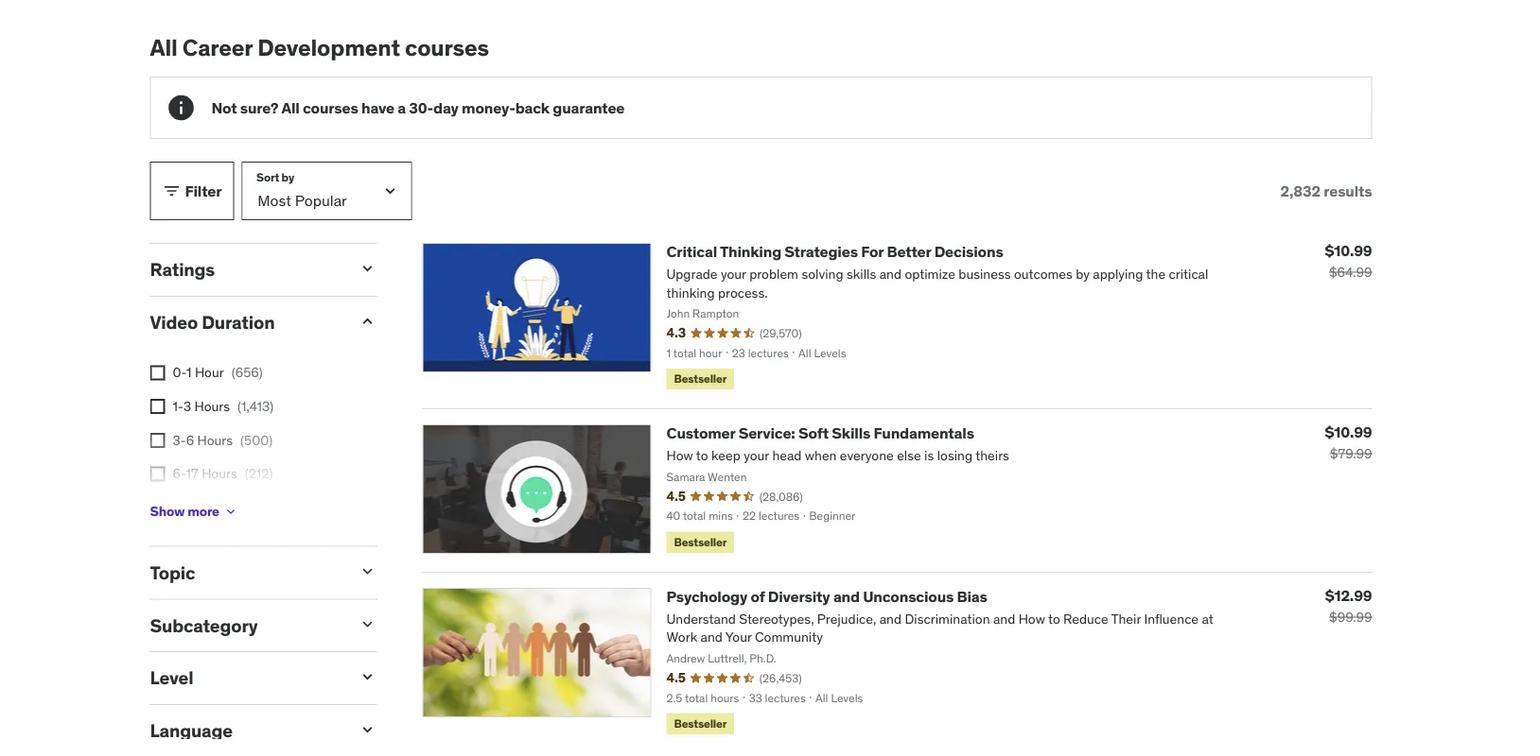Task type: locate. For each thing, give the bounding box(es) containing it.
0 vertical spatial xsmall image
[[150, 366, 165, 381]]

1 vertical spatial $10.99
[[1325, 423, 1373, 442]]

2,832 results status
[[1281, 181, 1373, 201]]

0 vertical spatial small image
[[162, 182, 181, 201]]

2 $10.99 from the top
[[1325, 423, 1373, 442]]

hours right 6
[[197, 432, 233, 449]]

1 xsmall image from the top
[[150, 366, 165, 381]]

xsmall image right more at the left of page
[[223, 505, 238, 520]]

0-1 hour (656)
[[173, 364, 263, 381]]

show
[[150, 504, 185, 521]]

0 vertical spatial courses
[[405, 33, 489, 62]]

not sure? all courses have a 30-day money-back guarantee
[[212, 98, 625, 117]]

soft
[[799, 424, 829, 444]]

0 horizontal spatial all
[[150, 33, 178, 62]]

guarantee
[[553, 98, 625, 117]]

subcategory button
[[150, 615, 343, 637]]

1 $10.99 from the top
[[1325, 241, 1373, 260]]

hours right 17
[[202, 466, 237, 483]]

critical
[[667, 242, 717, 262]]

courses for development
[[405, 33, 489, 62]]

1 horizontal spatial courses
[[405, 33, 489, 62]]

xsmall image
[[150, 433, 165, 448], [150, 467, 165, 482], [223, 505, 238, 520]]

1 vertical spatial xsmall image
[[150, 400, 165, 415]]

hours for 1-3 hours
[[194, 398, 230, 415]]

hours right 3
[[194, 398, 230, 415]]

$10.99 for customer service: soft skills fundamentals
[[1325, 423, 1373, 442]]

xsmall image left 3-
[[150, 433, 165, 448]]

0 horizontal spatial courses
[[303, 98, 358, 117]]

$99.99
[[1330, 609, 1373, 626]]

xsmall image for 0-
[[150, 366, 165, 381]]

$10.99 up $64.99
[[1325, 241, 1373, 260]]

not
[[212, 98, 237, 117]]

video duration
[[150, 311, 275, 334]]

more
[[188, 504, 219, 521]]

hours for 3-6 hours
[[197, 432, 233, 449]]

1 vertical spatial small image
[[358, 312, 377, 331]]

hours
[[194, 398, 230, 415], [197, 432, 233, 449], [202, 466, 237, 483], [197, 499, 232, 516]]

courses left have
[[303, 98, 358, 117]]

show more
[[150, 504, 219, 521]]

xsmall image left 1-
[[150, 400, 165, 415]]

0 vertical spatial xsmall image
[[150, 433, 165, 448]]

1 vertical spatial courses
[[303, 98, 358, 117]]

unconscious
[[863, 587, 954, 607]]

2 small image from the top
[[358, 563, 377, 582]]

xsmall image left "6-"
[[150, 467, 165, 482]]

video
[[150, 311, 198, 334]]

hour
[[195, 364, 224, 381]]

small image
[[162, 182, 181, 201], [358, 312, 377, 331], [358, 721, 377, 740]]

0 vertical spatial $10.99
[[1325, 241, 1373, 260]]

1 horizontal spatial all
[[281, 98, 300, 117]]

0 vertical spatial all
[[150, 33, 178, 62]]

filter
[[185, 181, 222, 201]]

$10.99 $79.99
[[1325, 423, 1373, 463]]

courses for all
[[303, 98, 358, 117]]

xsmall image for 1-
[[150, 400, 165, 415]]

ratings button
[[150, 258, 343, 281]]

3-6 hours (500)
[[173, 432, 273, 449]]

courses up day
[[405, 33, 489, 62]]

xsmall image
[[150, 366, 165, 381], [150, 400, 165, 415]]

psychology of diversity and unconscious bias
[[667, 587, 988, 607]]

sure?
[[240, 98, 279, 117]]

4 small image from the top
[[358, 668, 377, 687]]

xsmall image for 6-
[[150, 467, 165, 482]]

strategies
[[785, 242, 858, 262]]

1 small image from the top
[[358, 259, 377, 278]]

3 small image from the top
[[358, 616, 377, 634]]

small image
[[358, 259, 377, 278], [358, 563, 377, 582], [358, 616, 377, 634], [358, 668, 377, 687]]

subcategory
[[150, 615, 258, 637]]

all
[[150, 33, 178, 62], [281, 98, 300, 117]]

development
[[258, 33, 400, 62]]

all right the sure?
[[281, 98, 300, 117]]

small image for subcategory
[[358, 616, 377, 634]]

2 vertical spatial xsmall image
[[223, 505, 238, 520]]

critical thinking strategies for better decisions
[[667, 242, 1004, 262]]

a
[[398, 98, 406, 117]]

bias
[[957, 587, 988, 607]]

courses
[[405, 33, 489, 62], [303, 98, 358, 117]]

xsmall image left 0-
[[150, 366, 165, 381]]

6-
[[173, 466, 186, 483]]

money-
[[462, 98, 515, 117]]

2 xsmall image from the top
[[150, 400, 165, 415]]

show more button
[[150, 494, 238, 531]]

$10.99
[[1325, 241, 1373, 260], [1325, 423, 1373, 442]]

0-
[[173, 364, 186, 381]]

1 vertical spatial xsmall image
[[150, 467, 165, 482]]

career
[[182, 33, 253, 62]]

hours right 17+
[[197, 499, 232, 516]]

all left career
[[150, 33, 178, 62]]

diversity
[[768, 587, 830, 607]]

filter button
[[150, 162, 234, 221]]

$64.99
[[1330, 264, 1373, 281]]

customer service: soft skills fundamentals link
[[667, 424, 975, 444]]

(1,413)
[[238, 398, 274, 415]]

$10.99 up $79.99 at bottom right
[[1325, 423, 1373, 442]]

6
[[186, 432, 194, 449]]

psychology
[[667, 587, 748, 607]]

1 vertical spatial all
[[281, 98, 300, 117]]



Task type: vqa. For each thing, say whether or not it's contained in the screenshot.
BOX 'image'
no



Task type: describe. For each thing, give the bounding box(es) containing it.
fundamentals
[[874, 424, 975, 444]]

thinking
[[720, 242, 782, 262]]

1
[[186, 364, 192, 381]]

$79.99
[[1330, 446, 1373, 463]]

service:
[[739, 424, 796, 444]]

and
[[834, 587, 860, 607]]

day
[[433, 98, 459, 117]]

customer
[[667, 424, 736, 444]]

hours for 6-17 hours
[[202, 466, 237, 483]]

2 vertical spatial small image
[[358, 721, 377, 740]]

level button
[[150, 667, 343, 690]]

video duration button
[[150, 311, 343, 334]]

$12.99
[[1326, 586, 1373, 605]]

2,832
[[1281, 181, 1321, 201]]

for
[[861, 242, 884, 262]]

better
[[887, 242, 931, 262]]

xsmall image inside show more button
[[223, 505, 238, 520]]

17+ hours
[[173, 499, 232, 516]]

customer service: soft skills fundamentals
[[667, 424, 975, 444]]

6-17 hours (212)
[[173, 466, 273, 483]]

all career development courses
[[150, 33, 489, 62]]

$10.99 for critical thinking strategies for better decisions
[[1325, 241, 1373, 260]]

ratings
[[150, 258, 215, 281]]

1-3 hours (1,413)
[[173, 398, 274, 415]]

decisions
[[935, 242, 1004, 262]]

(212)
[[245, 466, 273, 483]]

17
[[186, 466, 199, 483]]

$12.99 $99.99
[[1326, 586, 1373, 626]]

duration
[[202, 311, 275, 334]]

3-
[[173, 432, 186, 449]]

3
[[183, 398, 191, 415]]

small image inside filter button
[[162, 182, 181, 201]]

17+
[[173, 499, 193, 516]]

critical thinking strategies for better decisions link
[[667, 242, 1004, 262]]

topic
[[150, 562, 195, 584]]

30-
[[409, 98, 433, 117]]

1-
[[173, 398, 184, 415]]

(656)
[[232, 364, 263, 381]]

skills
[[832, 424, 871, 444]]

topic button
[[150, 562, 343, 584]]

(500)
[[240, 432, 273, 449]]

have
[[361, 98, 395, 117]]

small image for ratings
[[358, 259, 377, 278]]

results
[[1324, 181, 1373, 201]]

xsmall image for 3-
[[150, 433, 165, 448]]

psychology of diversity and unconscious bias link
[[667, 587, 988, 607]]

2,832 results
[[1281, 181, 1373, 201]]

$10.99 $64.99
[[1325, 241, 1373, 281]]

small image for topic
[[358, 563, 377, 582]]

back
[[515, 98, 550, 117]]

of
[[751, 587, 765, 607]]

small image for level
[[358, 668, 377, 687]]

level
[[150, 667, 193, 690]]



